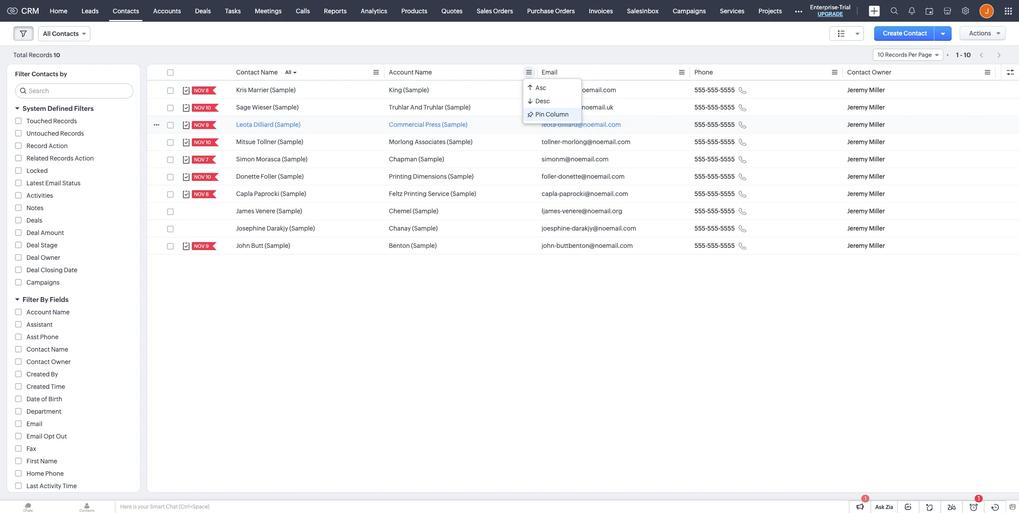 Task type: describe. For each thing, give the bounding box(es) containing it.
campaigns link
[[666, 0, 713, 22]]

home link
[[43, 0, 75, 22]]

john-buttbenton@noemail.com link
[[542, 241, 633, 250]]

1 vertical spatial owner
[[41, 254, 60, 261]]

miller for darakjy@noemail.com
[[870, 225, 886, 232]]

by
[[60, 71, 67, 78]]

nov 9 link for john
[[192, 242, 210, 250]]

miller for dilliard@noemail.com
[[870, 121, 886, 128]]

feltz printing service (sample) link
[[389, 189, 477, 198]]

(sample) right paprocki at the left top of page
[[281, 190, 306, 197]]

email right latest
[[45, 180, 61, 187]]

deal for deal closing date
[[27, 267, 39, 274]]

0 vertical spatial date
[[64, 267, 77, 274]]

name up kris marrier (sample) link
[[261, 69, 278, 76]]

contact inside button
[[904, 30, 928, 37]]

nov 9 link for leota
[[192, 121, 210, 129]]

feltz printing service (sample)
[[389, 190, 477, 197]]

orders for sales orders
[[494, 7, 513, 14]]

capla-
[[542, 190, 560, 197]]

jeremy for wieser@noemail.uk
[[848, 104, 869, 111]]

record
[[27, 142, 47, 149]]

(ctrl+space)
[[179, 504, 210, 510]]

calls link
[[289, 0, 317, 22]]

1 horizontal spatial deals
[[195, 7, 211, 14]]

(sample) up darakjy
[[277, 208, 302, 215]]

1 jeremy miller from the top
[[848, 86, 886, 94]]

signals image
[[909, 7, 916, 15]]

chemel (sample) link
[[389, 207, 439, 216]]

james venere (sample)
[[236, 208, 302, 215]]

0 vertical spatial contact name
[[236, 69, 278, 76]]

capla-paprocki@noemail.com link
[[542, 189, 629, 198]]

1 vertical spatial printing
[[404, 190, 427, 197]]

10 up 6
[[206, 174, 211, 180]]

(sample) down darakjy
[[265, 242, 290, 249]]

last
[[27, 482, 38, 490]]

crm link
[[7, 6, 39, 16]]

untouched
[[27, 130, 59, 137]]

products link
[[395, 0, 435, 22]]

555-555-5555 for dilliard@noemail.com
[[695, 121, 736, 128]]

home for home phone
[[27, 470, 44, 477]]

8
[[206, 88, 209, 93]]

commercial
[[389, 121, 425, 128]]

10 Records Per Page field
[[874, 49, 944, 61]]

email down department at the left
[[27, 420, 42, 427]]

jeremy for dilliard@noemail.com
[[848, 121, 869, 128]]

records for total
[[29, 51, 52, 58]]

row group containing kris marrier (sample)
[[147, 82, 1020, 255]]

5 5555 from the top
[[721, 156, 736, 163]]

deal for deal stage
[[27, 242, 39, 249]]

search image
[[891, 7, 899, 15]]

by for filter
[[40, 296, 48, 303]]

dilliard@noemail.com
[[558, 121, 622, 128]]

dilliard
[[254, 121, 274, 128]]

nov 10 for mitsue tollner (sample)
[[194, 140, 211, 145]]

pin
[[536, 111, 545, 118]]

miller for buttbenton@noemail.com
[[870, 242, 886, 249]]

1 vertical spatial account name
[[27, 309, 70, 316]]

(sample) right dilliard at the left
[[275, 121, 301, 128]]

555-555-5555 for buttbenton@noemail.com
[[695, 242, 736, 249]]

(sample) down chemel (sample) link
[[412, 225, 438, 232]]

sales
[[477, 7, 492, 14]]

records for 10
[[886, 51, 908, 58]]

chapman (sample) link
[[389, 155, 444, 164]]

and
[[411, 104, 423, 111]]

name up home phone
[[40, 458, 57, 465]]

chemel
[[389, 208, 412, 215]]

1 horizontal spatial campaigns
[[673, 7, 706, 14]]

leota dilliard (sample) link
[[236, 120, 301, 129]]

purchase
[[528, 7, 554, 14]]

created time
[[27, 383, 65, 390]]

(sample) up the commercial press (sample)
[[445, 104, 471, 111]]

1 jeremy from the top
[[848, 86, 869, 94]]

nov 10 link for donette
[[192, 173, 212, 181]]

birth
[[48, 396, 62, 403]]

nov for capla paprocki (sample)
[[194, 192, 205, 197]]

simon morasca (sample) link
[[236, 155, 308, 164]]

deal closing date
[[27, 267, 77, 274]]

smart
[[150, 504, 165, 510]]

commercial press (sample)
[[389, 121, 468, 128]]

sage-wieser@noemail.uk
[[542, 104, 614, 111]]

5 jeremy miller from the top
[[848, 156, 886, 163]]

555-555-5555 for morlong@noemail.com
[[695, 138, 736, 145]]

10 right -
[[965, 51, 972, 58]]

create
[[884, 30, 903, 37]]

purchase orders
[[528, 7, 575, 14]]

projects link
[[752, 0, 790, 22]]

-
[[961, 51, 963, 58]]

5555 for donette@noemail.com
[[721, 173, 736, 180]]

paprocki
[[254, 190, 280, 197]]

10 up 7
[[206, 140, 211, 145]]

leads
[[82, 7, 99, 14]]

related
[[27, 155, 49, 162]]

5555 for buttbenton@noemail.com
[[721, 242, 736, 249]]

jeremy miller for dilliard@noemail.com
[[848, 121, 886, 128]]

darakjy
[[267, 225, 288, 232]]

joesphine-
[[542, 225, 572, 232]]

simon morasca (sample)
[[236, 156, 308, 163]]

(sample) right service at the left top of the page
[[451, 190, 477, 197]]

1 miller from the top
[[870, 86, 886, 94]]

accounts
[[153, 7, 181, 14]]

invoices
[[589, 7, 613, 14]]

nov 8 link
[[192, 86, 210, 94]]

assistant
[[27, 321, 53, 328]]

defined
[[48, 105, 73, 112]]

profile element
[[975, 0, 1000, 22]]

system defined filters
[[23, 105, 94, 112]]

jeremy for morlong@noemail.com
[[848, 138, 869, 145]]

5555 for morlong@noemail.com
[[721, 138, 736, 145]]

deal for deal amount
[[27, 229, 39, 236]]

(sample) up printing dimensions (sample) link
[[419, 156, 444, 163]]

(sample) right the tollner
[[278, 138, 304, 145]]

home for home
[[50, 7, 67, 14]]

contacts for filter contacts by
[[32, 71, 58, 78]]

dimensions
[[413, 173, 447, 180]]

donette@noemail.com
[[559, 173, 625, 180]]

6
[[206, 192, 209, 197]]

system defined filters button
[[7, 101, 140, 116]]

email up fax
[[27, 433, 42, 440]]

orders for purchase orders
[[555, 7, 575, 14]]

leota-dilliard@noemail.com
[[542, 121, 622, 128]]

products
[[402, 7, 428, 14]]

(sample) right associates
[[447, 138, 473, 145]]

1 vertical spatial time
[[63, 482, 77, 490]]

1 horizontal spatial 1
[[957, 51, 960, 58]]

king
[[389, 86, 402, 94]]

(sample) up service at the left top of the page
[[448, 173, 474, 180]]

nov 10 link for sage
[[192, 104, 212, 112]]

notes
[[27, 204, 43, 212]]

1 vertical spatial deals
[[27, 217, 42, 224]]

chanay (sample) link
[[389, 224, 438, 233]]

foller-donette@noemail.com link
[[542, 172, 625, 181]]

1 vertical spatial action
[[75, 155, 94, 162]]

kris
[[236, 86, 247, 94]]

size image
[[839, 30, 846, 38]]

invoices link
[[582, 0, 621, 22]]

enterprise-trial upgrade
[[811, 4, 851, 17]]

7
[[206, 157, 208, 162]]

deal amount
[[27, 229, 64, 236]]

touched records
[[27, 118, 77, 125]]

nov for donette foller (sample)
[[194, 174, 205, 180]]

venere
[[256, 208, 276, 215]]

morlong associates (sample)
[[389, 138, 473, 145]]

capla paprocki (sample) link
[[236, 189, 306, 198]]

5555 for dilliard@noemail.com
[[721, 121, 736, 128]]

nov for leota dilliard (sample)
[[194, 122, 205, 128]]

All Contacts field
[[38, 26, 90, 41]]

darakjy@noemail.com
[[572, 225, 637, 232]]

leota dilliard (sample)
[[236, 121, 301, 128]]

9 for john
[[206, 243, 209, 249]]

phone for home phone
[[45, 470, 64, 477]]

king (sample)
[[389, 86, 429, 94]]

tollner-morlong@noemail.com link
[[542, 137, 631, 146]]

jeremy miller for buttbenton@noemail.com
[[848, 242, 886, 249]]

create menu element
[[864, 0, 886, 22]]

filter for filter contacts by
[[15, 71, 30, 78]]

(sample) right wieser
[[273, 104, 299, 111]]

nov 10 for sage wieser (sample)
[[194, 105, 211, 110]]

created for created by
[[27, 371, 50, 378]]

projects
[[759, 7, 783, 14]]

1 vertical spatial campaigns
[[27, 279, 60, 286]]

email up asc
[[542, 69, 558, 76]]

jeremy miller for morlong@noemail.com
[[848, 138, 886, 145]]

5 miller from the top
[[870, 156, 886, 163]]

record action
[[27, 142, 68, 149]]

5 555-555-5555 from the top
[[695, 156, 736, 163]]

10 inside field
[[878, 51, 885, 58]]

contacts link
[[106, 0, 146, 22]]

(sample) up and
[[404, 86, 429, 94]]

nov 6
[[194, 192, 209, 197]]

nov 10 link for mitsue
[[192, 138, 212, 146]]

all for all contacts
[[43, 30, 51, 37]]

mitsue tollner (sample)
[[236, 138, 304, 145]]

ask
[[876, 504, 885, 510]]

(sample) right "morasca"
[[282, 156, 308, 163]]

morasca
[[256, 156, 281, 163]]

jeremy for darakjy@noemail.com
[[848, 225, 869, 232]]

0 vertical spatial time
[[51, 383, 65, 390]]

records for related
[[50, 155, 74, 162]]

contacts image
[[59, 501, 115, 513]]

jeremy for paprocki@noemail.com
[[848, 190, 869, 197]]

records for untouched
[[60, 130, 84, 137]]

per
[[909, 51, 918, 58]]



Task type: vqa. For each thing, say whether or not it's contained in the screenshot.


Task type: locate. For each thing, give the bounding box(es) containing it.
0 vertical spatial phone
[[695, 69, 714, 76]]

0 horizontal spatial all
[[43, 30, 51, 37]]

nov 9 link down nov 8 'link' at the top of page
[[192, 121, 210, 129]]

calls
[[296, 7, 310, 14]]

deal left stage
[[27, 242, 39, 249]]

0 vertical spatial nov 9 link
[[192, 121, 210, 129]]

0 horizontal spatial account name
[[27, 309, 70, 316]]

0 vertical spatial deals
[[195, 7, 211, 14]]

all inside field
[[43, 30, 51, 37]]

reports link
[[317, 0, 354, 22]]

9 jeremy miller from the top
[[848, 225, 886, 232]]

home up all contacts on the left top
[[50, 7, 67, 14]]

jeremy miller for venere@noemail.org
[[848, 208, 886, 215]]

0 vertical spatial home
[[50, 7, 67, 14]]

jeremy miller for wieser@noemail.uk
[[848, 104, 886, 111]]

truhlar up press
[[424, 104, 444, 111]]

1 vertical spatial all
[[285, 70, 291, 75]]

3 jeremy from the top
[[848, 121, 869, 128]]

1 9 from the top
[[206, 122, 209, 128]]

services
[[721, 7, 745, 14]]

0 vertical spatial nov 10 link
[[192, 104, 212, 112]]

1 nov from the top
[[194, 88, 205, 93]]

by inside dropdown button
[[40, 296, 48, 303]]

2 jeremy from the top
[[848, 104, 869, 111]]

contacts inside field
[[52, 30, 79, 37]]

account
[[389, 69, 414, 76], [27, 309, 51, 316]]

555-555-5555 for venere@noemail.org
[[695, 208, 736, 215]]

1 orders from the left
[[494, 7, 513, 14]]

desc
[[536, 98, 550, 105]]

deals down notes
[[27, 217, 42, 224]]

1 horizontal spatial account name
[[389, 69, 432, 76]]

0 vertical spatial account
[[389, 69, 414, 76]]

john
[[236, 242, 250, 249]]

jeremy miller for donette@noemail.com
[[848, 173, 886, 180]]

0 vertical spatial created
[[27, 371, 50, 378]]

leota-
[[542, 121, 558, 128]]

6 jeremy miller from the top
[[848, 173, 886, 180]]

miller for donette@noemail.com
[[870, 173, 886, 180]]

1 vertical spatial contact owner
[[27, 358, 71, 365]]

first
[[27, 458, 39, 465]]

nov 10 up nov 6
[[194, 174, 211, 180]]

(sample) up sage wieser (sample)
[[270, 86, 296, 94]]

10 down 8
[[206, 105, 211, 110]]

1 nov 9 link from the top
[[192, 121, 210, 129]]

0 horizontal spatial truhlar
[[389, 104, 409, 111]]

nov 10 for donette foller (sample)
[[194, 174, 211, 180]]

jeremy for venere@noemail.org
[[848, 208, 869, 215]]

by up created time
[[51, 371, 58, 378]]

nov 9 down nov 8
[[194, 122, 209, 128]]

owner down 10 records per page
[[873, 69, 892, 76]]

action up "status"
[[75, 155, 94, 162]]

nov 9
[[194, 122, 209, 128], [194, 243, 209, 249]]

morlong associates (sample) link
[[389, 137, 473, 146]]

miller for wieser@noemail.uk
[[870, 104, 886, 111]]

10 miller from the top
[[870, 242, 886, 249]]

asc
[[536, 84, 547, 91]]

contacts right the leads
[[113, 7, 139, 14]]

0 vertical spatial contacts
[[113, 7, 139, 14]]

joesphine-darakjy@noemail.com
[[542, 225, 637, 232]]

10 up the by
[[54, 52, 60, 58]]

3 miller from the top
[[870, 121, 886, 128]]

2 5555 from the top
[[721, 104, 736, 111]]

records down touched records
[[60, 130, 84, 137]]

1 horizontal spatial contact owner
[[848, 69, 892, 76]]

1 vertical spatial nov 10 link
[[192, 138, 212, 146]]

quotes link
[[435, 0, 470, 22]]

nov 9 for john butt (sample)
[[194, 243, 209, 249]]

nov 9 link left "john"
[[192, 242, 210, 250]]

9 left "john"
[[206, 243, 209, 249]]

0 vertical spatial 9
[[206, 122, 209, 128]]

5555 for venere@noemail.org
[[721, 208, 736, 215]]

josephine
[[236, 225, 266, 232]]

3 deal from the top
[[27, 254, 39, 261]]

row group
[[147, 82, 1020, 255]]

filter for filter by fields
[[23, 296, 39, 303]]

2 miller from the top
[[870, 104, 886, 111]]

0 vertical spatial account name
[[389, 69, 432, 76]]

mitsue
[[236, 138, 256, 145]]

1 deal from the top
[[27, 229, 39, 236]]

10 jeremy from the top
[[848, 242, 869, 249]]

records up filter contacts by
[[29, 51, 52, 58]]

phone for asst phone
[[40, 333, 59, 341]]

all up kris marrier (sample) link
[[285, 70, 291, 75]]

1 vertical spatial account
[[27, 309, 51, 316]]

miller for venere@noemail.org
[[870, 208, 886, 215]]

3 nov 10 link from the top
[[192, 173, 212, 181]]

9 5555 from the top
[[721, 225, 736, 232]]

contacts inside "link"
[[113, 7, 139, 14]]

1 vertical spatial contacts
[[52, 30, 79, 37]]

fax
[[27, 445, 36, 452]]

(sample) down the chanay (sample) link
[[411, 242, 437, 249]]

nov 10 link up nov 7
[[192, 138, 212, 146]]

2 horizontal spatial 1
[[978, 495, 981, 502]]

8 nov from the top
[[194, 243, 205, 249]]

3 555-555-5555 from the top
[[695, 121, 736, 128]]

deal up deal stage
[[27, 229, 39, 236]]

5 jeremy from the top
[[848, 156, 869, 163]]

2 9 from the top
[[206, 243, 209, 249]]

0 horizontal spatial contact owner
[[27, 358, 71, 365]]

opt
[[44, 433, 55, 440]]

nov for simon morasca (sample)
[[194, 157, 205, 162]]

2 vertical spatial owner
[[51, 358, 71, 365]]

miller for paprocki@noemail.com
[[870, 190, 886, 197]]

0 horizontal spatial campaigns
[[27, 279, 60, 286]]

6 jeremy from the top
[[848, 173, 869, 180]]

5555 for paprocki@noemail.com
[[721, 190, 736, 197]]

9 for leota
[[206, 122, 209, 128]]

jeremy
[[848, 86, 869, 94], [848, 104, 869, 111], [848, 121, 869, 128], [848, 138, 869, 145], [848, 156, 869, 163], [848, 173, 869, 180], [848, 190, 869, 197], [848, 208, 869, 215], [848, 225, 869, 232], [848, 242, 869, 249]]

signals element
[[904, 0, 921, 22]]

james
[[236, 208, 254, 215]]

(sample) right darakjy
[[290, 225, 315, 232]]

7 jeremy miller from the top
[[848, 190, 886, 197]]

printing
[[389, 173, 412, 180], [404, 190, 427, 197]]

out
[[56, 433, 67, 440]]

1 vertical spatial filter
[[23, 296, 39, 303]]

owner up closing
[[41, 254, 60, 261]]

chemel (sample)
[[389, 208, 439, 215]]

closing
[[41, 267, 63, 274]]

1 5555 from the top
[[721, 86, 736, 94]]

Search text field
[[16, 84, 133, 98]]

by for created
[[51, 371, 58, 378]]

jeremy for donette@noemail.com
[[848, 173, 869, 180]]

jeremy miller for paprocki@noemail.com
[[848, 190, 886, 197]]

is
[[133, 504, 137, 510]]

owner up created by
[[51, 358, 71, 365]]

by left "fields"
[[40, 296, 48, 303]]

sage-
[[542, 104, 558, 111]]

created up created time
[[27, 371, 50, 378]]

1 horizontal spatial truhlar
[[424, 104, 444, 111]]

2 nov from the top
[[194, 105, 205, 110]]

create menu image
[[869, 6, 880, 16]]

nov 10 down nov 8
[[194, 105, 211, 110]]

printing dimensions (sample) link
[[389, 172, 474, 181]]

filter inside dropdown button
[[23, 296, 39, 303]]

orders inside 'link'
[[494, 7, 513, 14]]

8 jeremy from the top
[[848, 208, 869, 215]]

2 orders from the left
[[555, 7, 575, 14]]

donette foller (sample)
[[236, 173, 304, 180]]

2 vertical spatial phone
[[45, 470, 64, 477]]

truhlar left and
[[389, 104, 409, 111]]

3 5555 from the top
[[721, 121, 736, 128]]

ljames-venere@noemail.org
[[542, 208, 623, 215]]

touched
[[27, 118, 52, 125]]

nov for kris marrier (sample)
[[194, 88, 205, 93]]

nov 10 link up nov 6
[[192, 173, 212, 181]]

1 nov 9 from the top
[[194, 122, 209, 128]]

name down asst phone
[[51, 346, 68, 353]]

meetings link
[[248, 0, 289, 22]]

1 vertical spatial nov 9
[[194, 243, 209, 249]]

nov 10 link down nov 8
[[192, 104, 212, 112]]

home phone
[[27, 470, 64, 477]]

6 5555 from the top
[[721, 173, 736, 180]]

contacts
[[113, 7, 139, 14], [52, 30, 79, 37], [32, 71, 58, 78]]

6 miller from the top
[[870, 173, 886, 180]]

6 nov from the top
[[194, 174, 205, 180]]

nov for john butt (sample)
[[194, 243, 205, 249]]

1 horizontal spatial by
[[51, 371, 58, 378]]

nov inside nov 7 link
[[194, 157, 205, 162]]

search element
[[886, 0, 904, 22]]

5555 for wieser@noemail.uk
[[721, 104, 736, 111]]

campaigns left services
[[673, 7, 706, 14]]

create contact
[[884, 30, 928, 37]]

0 horizontal spatial contact name
[[27, 346, 68, 353]]

column
[[546, 111, 569, 118]]

0 vertical spatial nov 10
[[194, 105, 211, 110]]

1 vertical spatial nov 10
[[194, 140, 211, 145]]

nov for sage wieser (sample)
[[194, 105, 205, 110]]

contact name up marrier
[[236, 69, 278, 76]]

latest email status
[[27, 180, 81, 187]]

printing up chemel (sample)
[[404, 190, 427, 197]]

all for all
[[285, 70, 291, 75]]

9 down 8
[[206, 122, 209, 128]]

1 vertical spatial date
[[27, 396, 40, 403]]

calendar image
[[926, 7, 934, 14]]

7 jeremy from the top
[[848, 190, 869, 197]]

(sample) right foller
[[278, 173, 304, 180]]

reports
[[324, 7, 347, 14]]

records inside field
[[886, 51, 908, 58]]

krismarrier@noemail.com
[[542, 86, 617, 94]]

tasks link
[[218, 0, 248, 22]]

9 miller from the top
[[870, 225, 886, 232]]

1 horizontal spatial date
[[64, 267, 77, 274]]

1 horizontal spatial home
[[50, 7, 67, 14]]

marrier
[[248, 86, 269, 94]]

555-555-5555 for darakjy@noemail.com
[[695, 225, 736, 232]]

name down "fields"
[[53, 309, 70, 316]]

time right 'activity'
[[63, 482, 77, 490]]

2 jeremy miller from the top
[[848, 104, 886, 111]]

nov 9 for leota dilliard (sample)
[[194, 122, 209, 128]]

orders right sales
[[494, 7, 513, 14]]

page
[[919, 51, 933, 58]]

0 vertical spatial all
[[43, 30, 51, 37]]

deal for deal owner
[[27, 254, 39, 261]]

contact owner up created by
[[27, 358, 71, 365]]

9 jeremy from the top
[[848, 225, 869, 232]]

10 down create
[[878, 51, 885, 58]]

0 horizontal spatial date
[[27, 396, 40, 403]]

campaigns down closing
[[27, 279, 60, 286]]

1 truhlar from the left
[[389, 104, 409, 111]]

all up "total records 10"
[[43, 30, 51, 37]]

contact owner down 10 records per page
[[848, 69, 892, 76]]

0 vertical spatial nov 9
[[194, 122, 209, 128]]

10 records per page
[[878, 51, 933, 58]]

1 nov 10 link from the top
[[192, 104, 212, 112]]

Other Modules field
[[790, 4, 809, 18]]

2 truhlar from the left
[[424, 104, 444, 111]]

upgrade
[[818, 11, 844, 17]]

navigation
[[976, 48, 1007, 61]]

contact name down asst phone
[[27, 346, 68, 353]]

9 555-555-5555 from the top
[[695, 225, 736, 232]]

2 nov 9 link from the top
[[192, 242, 210, 250]]

0 vertical spatial contact owner
[[848, 69, 892, 76]]

1 vertical spatial nov 9 link
[[192, 242, 210, 250]]

2 deal from the top
[[27, 242, 39, 249]]

10 inside "total records 10"
[[54, 52, 60, 58]]

contacts down home link at the left of page
[[52, 30, 79, 37]]

simon
[[236, 156, 255, 163]]

contact owner
[[848, 69, 892, 76], [27, 358, 71, 365]]

contacts left the by
[[32, 71, 58, 78]]

deal down deal owner
[[27, 267, 39, 274]]

555-555-5555 for wieser@noemail.uk
[[695, 104, 736, 111]]

wieser
[[252, 104, 272, 111]]

555-
[[695, 86, 708, 94], [708, 86, 721, 94], [695, 104, 708, 111], [708, 104, 721, 111], [695, 121, 708, 128], [708, 121, 721, 128], [695, 138, 708, 145], [708, 138, 721, 145], [695, 156, 708, 163], [708, 156, 721, 163], [695, 173, 708, 180], [708, 173, 721, 180], [695, 190, 708, 197], [708, 190, 721, 197], [695, 208, 708, 215], [708, 208, 721, 215], [695, 225, 708, 232], [708, 225, 721, 232], [695, 242, 708, 249], [708, 242, 721, 249]]

1 nov 10 from the top
[[194, 105, 211, 110]]

records down defined
[[53, 118, 77, 125]]

joesphine-darakjy@noemail.com link
[[542, 224, 637, 233]]

filter down total
[[15, 71, 30, 78]]

filter by fields button
[[7, 292, 140, 307]]

created down created by
[[27, 383, 50, 390]]

1 horizontal spatial all
[[285, 70, 291, 75]]

created for created time
[[27, 383, 50, 390]]

2 vertical spatial contacts
[[32, 71, 58, 78]]

2 vertical spatial nov 10 link
[[192, 173, 212, 181]]

555-555-5555 for paprocki@noemail.com
[[695, 190, 736, 197]]

services link
[[713, 0, 752, 22]]

first name
[[27, 458, 57, 465]]

2 nov 10 link from the top
[[192, 138, 212, 146]]

1 horizontal spatial orders
[[555, 7, 575, 14]]

0 vertical spatial campaigns
[[673, 7, 706, 14]]

account up assistant
[[27, 309, 51, 316]]

3 nov 10 from the top
[[194, 174, 211, 180]]

filter up assistant
[[23, 296, 39, 303]]

account name up king (sample)
[[389, 69, 432, 76]]

2 nov 10 from the top
[[194, 140, 211, 145]]

4 jeremy from the top
[[848, 138, 869, 145]]

1 horizontal spatial account
[[389, 69, 414, 76]]

nov 10 up nov 7
[[194, 140, 211, 145]]

home down first
[[27, 470, 44, 477]]

records down record action
[[50, 155, 74, 162]]

truhlar and truhlar (sample)
[[389, 104, 471, 111]]

1 vertical spatial contact name
[[27, 346, 68, 353]]

chat
[[166, 504, 178, 510]]

total records 10
[[13, 51, 60, 58]]

printing down 'chapman'
[[389, 173, 412, 180]]

0 horizontal spatial home
[[27, 470, 44, 477]]

0 horizontal spatial by
[[40, 296, 48, 303]]

ask zia
[[876, 504, 894, 510]]

2 created from the top
[[27, 383, 50, 390]]

phone
[[695, 69, 714, 76], [40, 333, 59, 341], [45, 470, 64, 477]]

555-555-5555 for donette@noemail.com
[[695, 173, 736, 180]]

records
[[29, 51, 52, 58], [886, 51, 908, 58], [53, 118, 77, 125], [60, 130, 84, 137], [50, 155, 74, 162]]

5 nov from the top
[[194, 157, 205, 162]]

1 vertical spatial 9
[[206, 243, 209, 249]]

8 5555 from the top
[[721, 208, 736, 215]]

6 555-555-5555 from the top
[[695, 173, 736, 180]]

time up birth in the left of the page
[[51, 383, 65, 390]]

total
[[13, 51, 27, 58]]

1 vertical spatial created
[[27, 383, 50, 390]]

0 horizontal spatial account
[[27, 309, 51, 316]]

1 horizontal spatial action
[[75, 155, 94, 162]]

sage-wieser@noemail.uk link
[[542, 103, 614, 112]]

name up king (sample)
[[415, 69, 432, 76]]

7 555-555-5555 from the top
[[695, 190, 736, 197]]

(sample) right press
[[442, 121, 468, 128]]

buttbenton@noemail.com
[[557, 242, 633, 249]]

1 created from the top
[[27, 371, 50, 378]]

1 555-555-5555 from the top
[[695, 86, 736, 94]]

records for touched
[[53, 118, 77, 125]]

0 vertical spatial action
[[49, 142, 68, 149]]

deals link
[[188, 0, 218, 22]]

0 vertical spatial by
[[40, 296, 48, 303]]

4 miller from the top
[[870, 138, 886, 145]]

0 horizontal spatial action
[[49, 142, 68, 149]]

7 5555 from the top
[[721, 190, 736, 197]]

0 vertical spatial owner
[[873, 69, 892, 76]]

10 5555 from the top
[[721, 242, 736, 249]]

contacts for all contacts
[[52, 30, 79, 37]]

4 jeremy miller from the top
[[848, 138, 886, 145]]

3 nov from the top
[[194, 122, 205, 128]]

4 deal from the top
[[27, 267, 39, 274]]

commercial press (sample) link
[[389, 120, 468, 129]]

nov for mitsue tollner (sample)
[[194, 140, 205, 145]]

nov 9 left "john"
[[194, 243, 209, 249]]

miller for morlong@noemail.com
[[870, 138, 886, 145]]

8 555-555-5555 from the top
[[695, 208, 736, 215]]

actions
[[970, 30, 992, 37]]

nov inside nov 8 'link'
[[194, 88, 205, 93]]

2 vertical spatial nov 10
[[194, 174, 211, 180]]

1 horizontal spatial contact name
[[236, 69, 278, 76]]

last activity time
[[27, 482, 77, 490]]

jeremy miller for darakjy@noemail.com
[[848, 225, 886, 232]]

jeremy for buttbenton@noemail.com
[[848, 242, 869, 249]]

3 jeremy miller from the top
[[848, 121, 886, 128]]

7 miller from the top
[[870, 190, 886, 197]]

4 555-555-5555 from the top
[[695, 138, 736, 145]]

date right closing
[[64, 267, 77, 274]]

press
[[426, 121, 441, 128]]

records left per
[[886, 51, 908, 58]]

deals left tasks
[[195, 7, 211, 14]]

related records action
[[27, 155, 94, 162]]

0 horizontal spatial deals
[[27, 217, 42, 224]]

account name down filter by fields
[[27, 309, 70, 316]]

capla-paprocki@noemail.com
[[542, 190, 629, 197]]

1 vertical spatial home
[[27, 470, 44, 477]]

4 nov from the top
[[194, 140, 205, 145]]

action up the related records action on the left of page
[[49, 142, 68, 149]]

0 horizontal spatial 1
[[865, 496, 867, 501]]

2 nov 9 from the top
[[194, 243, 209, 249]]

profile image
[[980, 4, 994, 18]]

foller-donette@noemail.com
[[542, 173, 625, 180]]

(sample) down 'feltz printing service (sample)'
[[413, 208, 439, 215]]

date left "of"
[[27, 396, 40, 403]]

1 vertical spatial by
[[51, 371, 58, 378]]

5555 for darakjy@noemail.com
[[721, 225, 736, 232]]

4 5555 from the top
[[721, 138, 736, 145]]

orders right purchase
[[555, 7, 575, 14]]

10 555-555-5555 from the top
[[695, 242, 736, 249]]

None field
[[830, 26, 865, 41]]

(sample)
[[270, 86, 296, 94], [404, 86, 429, 94], [273, 104, 299, 111], [445, 104, 471, 111], [275, 121, 301, 128], [442, 121, 468, 128], [278, 138, 304, 145], [447, 138, 473, 145], [282, 156, 308, 163], [419, 156, 444, 163], [278, 173, 304, 180], [448, 173, 474, 180], [281, 190, 306, 197], [451, 190, 477, 197], [277, 208, 302, 215], [413, 208, 439, 215], [290, 225, 315, 232], [412, 225, 438, 232], [265, 242, 290, 249], [411, 242, 437, 249]]

filters
[[74, 105, 94, 112]]

1 vertical spatial phone
[[40, 333, 59, 341]]

deal down deal stage
[[27, 254, 39, 261]]

truhlar and truhlar (sample) link
[[389, 103, 471, 112]]

2 555-555-5555 from the top
[[695, 104, 736, 111]]

7 nov from the top
[[194, 192, 205, 197]]

mitsue tollner (sample) link
[[236, 137, 304, 146]]

truhlar
[[389, 104, 409, 111], [424, 104, 444, 111]]

account up king
[[389, 69, 414, 76]]

simonm@noemail.com
[[542, 156, 609, 163]]

8 jeremy miller from the top
[[848, 208, 886, 215]]

8 miller from the top
[[870, 208, 886, 215]]

10 jeremy miller from the top
[[848, 242, 886, 249]]

0 vertical spatial filter
[[15, 71, 30, 78]]

king (sample) link
[[389, 86, 429, 94]]

0 horizontal spatial orders
[[494, 7, 513, 14]]

chats image
[[0, 501, 56, 513]]

0 vertical spatial printing
[[389, 173, 412, 180]]

nov inside 'nov 6' link
[[194, 192, 205, 197]]

quotes
[[442, 7, 463, 14]]

analytics link
[[354, 0, 395, 22]]



